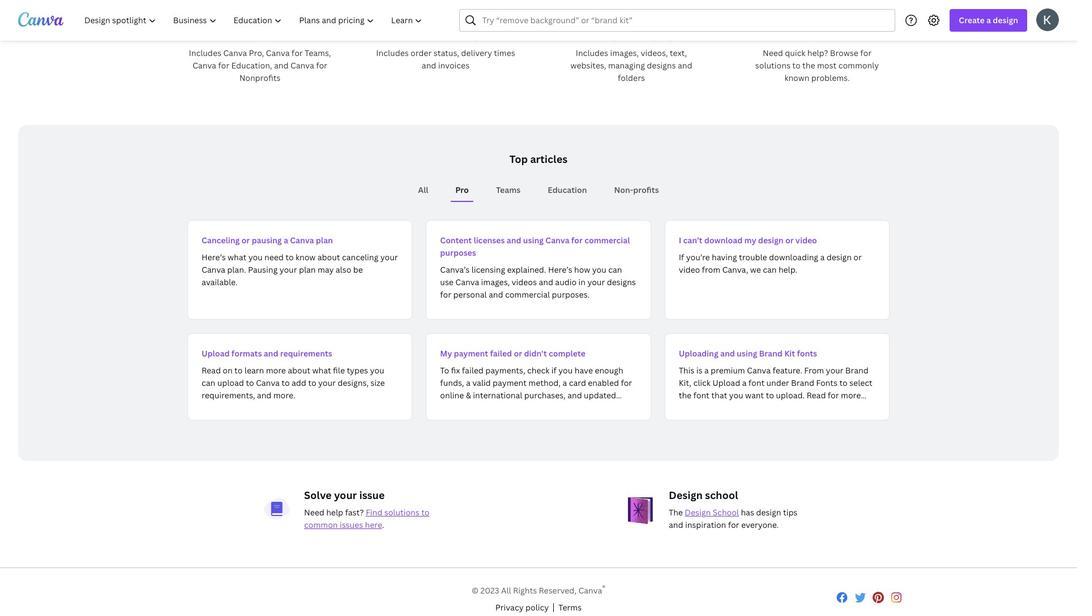 Task type: vqa. For each thing, say whether or not it's contained in the screenshot.


Task type: describe. For each thing, give the bounding box(es) containing it.
and right the editing
[[620, 31, 634, 41]]

editing
[[591, 31, 618, 41]]

need help fast?
[[304, 508, 366, 519]]

download
[[705, 235, 743, 246]]

from
[[805, 366, 825, 376]]

design inside dropdown button
[[994, 15, 1019, 26]]

commonly
[[839, 60, 880, 71]]

and up premium
[[721, 349, 735, 359]]

canva inside read on to learn more about what file types you can upload to canva to add to your designs, size requirements, and more.
[[256, 378, 280, 389]]

read inside the this is a premium canva feature. from your brand kit, click upload a font under brand fonts to select the font that you want to upload. read for more details.
[[807, 390, 826, 401]]

quick
[[786, 48, 806, 58]]

what inside here's what you need to know about canceling your canva plan. pausing your plan may also be available.
[[228, 252, 247, 263]]

designing
[[636, 31, 673, 41]]

payments,
[[486, 366, 526, 376]]

common
[[304, 520, 338, 531]]

to fix failed payments, check if you have enough funds, a valid payment method, a card enabled for online & international purchases, and updated billing details to settle failed payments.
[[440, 366, 633, 414]]

read inside read on to learn more about what file types you can upload to canva to add to your designs, size requirements, and more.
[[202, 366, 221, 376]]

fast?
[[345, 508, 364, 519]]

to right on
[[235, 366, 243, 376]]

billing
[[440, 403, 464, 414]]

upload.
[[776, 390, 805, 401]]

my
[[745, 235, 757, 246]]

formats
[[232, 349, 262, 359]]

find solutions to common issues here link
[[304, 508, 430, 531]]

how
[[575, 265, 591, 275]]

for inside canva's licensing explained. here's how you can use canva images, videos and audio in your designs for personal and commercial purposes.
[[440, 290, 452, 300]]

feature.
[[773, 366, 803, 376]]

be
[[353, 265, 363, 275]]

includes images, videos, text, websites, managing designs and folders
[[571, 48, 693, 83]]

a right 'pausing'
[[284, 235, 288, 246]]

print and delivery
[[412, 31, 480, 41]]

your inside the this is a premium canva feature. from your brand kit, click upload a font under brand fonts to select the font that you want to upload. read for more details.
[[827, 366, 844, 376]]

valid
[[473, 378, 491, 389]]

designs inside canva's licensing explained. here's how you can use canva images, videos and audio in your designs for personal and commercial purposes.
[[607, 277, 636, 288]]

rights
[[513, 586, 537, 597]]

problem
[[811, 31, 844, 41]]

&
[[466, 390, 471, 401]]

you inside the this is a premium canva feature. from your brand kit, click upload a font under brand fonts to select the font that you want to upload. read for more details.
[[730, 390, 744, 401]]

kendall parks image
[[1037, 8, 1060, 31]]

videos
[[512, 277, 537, 288]]

enabled
[[588, 378, 619, 389]]

canva inside the this is a premium canva feature. from your brand kit, click upload a font under brand fonts to select the font that you want to upload. read for more details.
[[747, 366, 771, 376]]

to down the learn
[[246, 378, 254, 389]]

plans
[[263, 31, 283, 41]]

reserved,
[[539, 586, 577, 597]]

more inside read on to learn more about what file types you can upload to canva to add to your designs, size requirements, and more.
[[266, 366, 286, 376]]

details
[[466, 403, 491, 414]]

canva down plans
[[266, 48, 290, 58]]

using inside content licenses and using canva for commercial purposes
[[523, 235, 544, 246]]

canva up pro,
[[237, 31, 261, 41]]

delivery inside includes order status, delivery times and invoices
[[461, 48, 492, 58]]

canva plans
[[237, 31, 283, 41]]

includes for includes canva pro, canva for teams, canva for education, and canva for nonprofits
[[189, 48, 222, 58]]

most
[[818, 60, 837, 71]]

teams,
[[305, 48, 331, 58]]

0 vertical spatial plan
[[316, 235, 333, 246]]

tips
[[784, 508, 798, 519]]

designs,
[[338, 378, 369, 389]]

your inside read on to learn more about what file types you can upload to canva to add to your designs, size requirements, and more.
[[318, 378, 336, 389]]

may
[[318, 265, 334, 275]]

education button
[[544, 180, 592, 201]]

need for fix a problem
[[763, 48, 784, 58]]

licensing
[[472, 265, 506, 275]]

we
[[751, 265, 761, 275]]

a right is at the right of page
[[705, 366, 709, 376]]

about inside read on to learn more about what file types you can upload to canva to add to your designs, size requirements, and more.
[[288, 366, 311, 376]]

kit,
[[679, 378, 692, 389]]

under
[[767, 378, 790, 389]]

method,
[[529, 378, 561, 389]]

about inside here's what you need to know about canceling your canva plan. pausing your plan may also be available.
[[318, 252, 340, 263]]

want
[[746, 390, 764, 401]]

fix
[[792, 31, 803, 41]]

upload inside the this is a premium canva feature. from your brand kit, click upload a font under brand fonts to select the font that you want to upload. read for more details.
[[713, 378, 741, 389]]

the design school
[[669, 508, 739, 519]]

your right "canceling" on the left top of the page
[[381, 252, 398, 263]]

learn
[[245, 366, 264, 376]]

top articles
[[510, 152, 568, 166]]

nonprofits
[[239, 73, 281, 83]]

images, inside the includes images, videos, text, websites, managing designs and folders
[[611, 48, 639, 58]]

pro,
[[249, 48, 264, 58]]

trouble
[[739, 252, 768, 263]]

issues
[[340, 520, 363, 531]]

to inside to fix failed payments, check if you have enough funds, a valid payment method, a card enabled for online & international purchases, and updated billing details to settle failed payments.
[[493, 403, 501, 414]]

2 vertical spatial failed
[[527, 403, 549, 414]]

©
[[472, 586, 479, 597]]

a left card
[[563, 378, 567, 389]]

canva,
[[723, 265, 749, 275]]

for left education,
[[218, 60, 230, 71]]

canva left education,
[[193, 60, 216, 71]]

and left audio
[[539, 277, 554, 288]]

0 horizontal spatial brand
[[760, 349, 783, 359]]

pausing
[[248, 265, 278, 275]]

all inside button
[[418, 185, 429, 196]]

online
[[440, 390, 464, 401]]

includes for includes order status, delivery times and invoices
[[376, 48, 409, 58]]

canva inside canva's licensing explained. here's how you can use canva images, videos and audio in your designs for personal and commercial purposes.
[[456, 277, 480, 288]]

here's what you need to know about canceling your canva plan. pausing your plan may also be available.
[[202, 252, 398, 288]]

a up want
[[743, 378, 747, 389]]

non-profits button
[[610, 180, 664, 201]]

design school link
[[685, 508, 739, 519]]

a right fix
[[804, 31, 809, 41]]

for inside has design tips and inspiration for everyone.
[[729, 520, 740, 531]]

to inside here's what you need to know about canceling your canva plan. pausing your plan may also be available.
[[286, 252, 294, 263]]

and up the learn
[[264, 349, 278, 359]]

that
[[712, 390, 728, 401]]

you inside here's what you need to know about canceling your canva plan. pausing your plan may also be available.
[[249, 252, 263, 263]]

help.
[[779, 265, 798, 275]]

failed for fix
[[462, 366, 484, 376]]

to right add
[[308, 378, 317, 389]]

check
[[528, 366, 550, 376]]

terms
[[559, 603, 582, 614]]

help
[[326, 508, 343, 519]]

includes for includes images, videos, text, websites, managing designs and folders
[[576, 48, 609, 58]]

having
[[712, 252, 738, 263]]

more inside the this is a premium canva feature. from your brand kit, click upload a font under brand fonts to select the font that you want to upload. read for more details.
[[842, 390, 861, 401]]

didn't
[[524, 349, 547, 359]]

solve
[[304, 489, 332, 503]]

design inside if you're having trouble downloading a design or video from canva, we can help.
[[827, 252, 852, 263]]

images, inside canva's licensing explained. here's how you can use canva images, videos and audio in your designs for personal and commercial purposes.
[[481, 277, 510, 288]]

plan.
[[227, 265, 246, 275]]

find solutions to common issues here
[[304, 508, 430, 531]]

for down teams,
[[316, 60, 327, 71]]

failed for payment
[[490, 349, 512, 359]]

a inside dropdown button
[[987, 15, 992, 26]]

what inside read on to learn more about what file types you can upload to canva to add to your designs, size requirements, and more.
[[313, 366, 331, 376]]

solve your issue image
[[264, 498, 291, 521]]

this
[[679, 366, 695, 376]]

requirements
[[280, 349, 333, 359]]

school
[[713, 508, 739, 519]]

i can't download my design or video
[[679, 235, 818, 246]]

.
[[382, 520, 384, 531]]

canva inside here's what you need to know about canceling your canva plan. pausing your plan may also be available.
[[202, 265, 225, 275]]

and inside has design tips and inspiration for everyone.
[[669, 520, 684, 531]]

teams
[[496, 185, 521, 196]]

click
[[694, 378, 711, 389]]

audio
[[556, 277, 577, 288]]

card
[[569, 378, 586, 389]]

updated
[[584, 390, 617, 401]]

content licenses and using canva for commercial purposes
[[440, 235, 630, 258]]

create a design
[[960, 15, 1019, 26]]

size
[[371, 378, 385, 389]]

pro button
[[451, 180, 474, 201]]

pausing
[[252, 235, 282, 246]]

need for solve your issue
[[304, 508, 325, 519]]

design school image
[[628, 498, 656, 525]]

commercial inside canva's licensing explained. here's how you can use canva images, videos and audio in your designs for personal and commercial purposes.
[[505, 290, 550, 300]]



Task type: locate. For each thing, give the bounding box(es) containing it.
images, down licensing
[[481, 277, 510, 288]]

to down under at the right bottom
[[766, 390, 775, 401]]

can inside if you're having trouble downloading a design or video from canva, we can help.
[[763, 265, 777, 275]]

here's up audio
[[549, 265, 573, 275]]

0 vertical spatial brand
[[760, 349, 783, 359]]

for up the how
[[572, 235, 583, 246]]

payments.
[[551, 403, 591, 414]]

0 horizontal spatial images,
[[481, 277, 510, 288]]

plan down 'know'
[[299, 265, 316, 275]]

for down fonts
[[828, 390, 840, 401]]

top level navigation element
[[77, 9, 433, 32]]

commercial inside content licenses and using canva for commercial purposes
[[585, 235, 630, 246]]

canva up personal
[[456, 277, 480, 288]]

1 vertical spatial video
[[679, 265, 700, 275]]

1 horizontal spatial what
[[313, 366, 331, 376]]

failed up payments,
[[490, 349, 512, 359]]

requirements,
[[202, 390, 255, 401]]

canceling
[[202, 235, 240, 246]]

0 horizontal spatial includes
[[189, 48, 222, 58]]

if you're having trouble downloading a design or video from canva, we can help.
[[679, 252, 862, 275]]

solutions
[[756, 60, 791, 71], [385, 508, 420, 519]]

settle
[[503, 403, 525, 414]]

to inside find solutions to common issues here
[[422, 508, 430, 519]]

all button
[[414, 180, 433, 201]]

1 vertical spatial the
[[679, 390, 692, 401]]

design up everyone.
[[757, 508, 782, 519]]

the inside the this is a premium canva feature. from your brand kit, click upload a font under brand fonts to select the font that you want to upload. read for more details.
[[679, 390, 692, 401]]

on
[[223, 366, 233, 376]]

video
[[796, 235, 818, 246], [679, 265, 700, 275]]

for down school
[[729, 520, 740, 531]]

1 vertical spatial commercial
[[505, 290, 550, 300]]

canva up 'available.'
[[202, 265, 225, 275]]

1 vertical spatial about
[[288, 366, 311, 376]]

fix
[[451, 366, 460, 376]]

0 vertical spatial delivery
[[449, 31, 480, 41]]

and inside read on to learn more about what file types you can upload to canva to add to your designs, size requirements, and more.
[[257, 390, 272, 401]]

canva up 'know'
[[290, 235, 314, 246]]

your inside canva's licensing explained. here's how you can use canva images, videos and audio in your designs for personal and commercial purposes.
[[588, 277, 605, 288]]

invoices
[[438, 60, 470, 71]]

1 vertical spatial read
[[807, 390, 826, 401]]

text,
[[670, 48, 688, 58]]

0 vertical spatial what
[[228, 252, 247, 263]]

1 horizontal spatial failed
[[490, 349, 512, 359]]

0 horizontal spatial need
[[304, 508, 325, 519]]

and left more.
[[257, 390, 272, 401]]

managing
[[609, 60, 645, 71]]

images, up 'managing'
[[611, 48, 639, 58]]

the inside need quick help? browse for solutions to the most commonly known problems.
[[803, 60, 816, 71]]

1 horizontal spatial video
[[796, 235, 818, 246]]

find
[[366, 508, 383, 519]]

design up the
[[669, 489, 703, 503]]

0 vertical spatial video
[[796, 235, 818, 246]]

1 vertical spatial what
[[313, 366, 331, 376]]

includes
[[189, 48, 222, 58], [376, 48, 409, 58], [576, 48, 609, 58]]

1 horizontal spatial upload
[[713, 378, 741, 389]]

and inside the includes images, videos, text, websites, managing designs and folders
[[678, 60, 693, 71]]

solve your issue
[[304, 489, 385, 503]]

canva down the learn
[[256, 378, 280, 389]]

to up known
[[793, 60, 801, 71]]

if
[[679, 252, 685, 263]]

problems.
[[812, 73, 850, 83]]

1 horizontal spatial the
[[803, 60, 816, 71]]

0 horizontal spatial read
[[202, 366, 221, 376]]

solutions inside need quick help? browse for solutions to the most commonly known problems.
[[756, 60, 791, 71]]

details.
[[679, 403, 707, 414]]

includes left pro,
[[189, 48, 222, 58]]

you up pausing
[[249, 252, 263, 263]]

you inside read on to learn more about what file types you can upload to canva to add to your designs, size requirements, and more.
[[370, 366, 385, 376]]

you right that
[[730, 390, 744, 401]]

the
[[803, 60, 816, 71], [679, 390, 692, 401]]

can right we
[[763, 265, 777, 275]]

your right in
[[588, 277, 605, 288]]

1 vertical spatial plan
[[299, 265, 316, 275]]

0 vertical spatial payment
[[454, 349, 489, 359]]

for down enough
[[621, 378, 633, 389]]

canva
[[237, 31, 261, 41], [223, 48, 247, 58], [266, 48, 290, 58], [193, 60, 216, 71], [291, 60, 314, 71], [290, 235, 314, 246], [546, 235, 570, 246], [202, 265, 225, 275], [456, 277, 480, 288], [747, 366, 771, 376], [256, 378, 280, 389], [579, 586, 603, 597]]

designs down videos,
[[647, 60, 676, 71]]

2 vertical spatial brand
[[792, 378, 815, 389]]

1 vertical spatial images,
[[481, 277, 510, 288]]

canva up education,
[[223, 48, 247, 58]]

what left file
[[313, 366, 331, 376]]

and inside to fix failed payments, check if you have enough funds, a valid payment method, a card enabled for online & international purchases, and updated billing details to settle failed payments.
[[568, 390, 582, 401]]

0 vertical spatial about
[[318, 252, 340, 263]]

1 horizontal spatial payment
[[493, 378, 527, 389]]

2 includes from the left
[[376, 48, 409, 58]]

0 vertical spatial here's
[[202, 252, 226, 263]]

0 vertical spatial using
[[523, 235, 544, 246]]

0 vertical spatial failed
[[490, 349, 512, 359]]

inspiration
[[686, 520, 727, 531]]

to right fonts
[[840, 378, 848, 389]]

and inside includes order status, delivery times and invoices
[[422, 60, 437, 71]]

payment up fix
[[454, 349, 489, 359]]

about up add
[[288, 366, 311, 376]]

upload up on
[[202, 349, 230, 359]]

if
[[552, 366, 557, 376]]

2 horizontal spatial includes
[[576, 48, 609, 58]]

browse
[[831, 48, 859, 58]]

video inside if you're having trouble downloading a design or video from canva, we can help.
[[679, 265, 700, 275]]

1 includes from the left
[[189, 48, 222, 58]]

0 horizontal spatial failed
[[462, 366, 484, 376]]

1 vertical spatial upload
[[713, 378, 741, 389]]

font
[[749, 378, 765, 389], [694, 390, 710, 401]]

in
[[579, 277, 586, 288]]

1 vertical spatial payment
[[493, 378, 527, 389]]

0 vertical spatial font
[[749, 378, 765, 389]]

0 horizontal spatial solutions
[[385, 508, 420, 519]]

non-
[[615, 185, 634, 196]]

your down file
[[318, 378, 336, 389]]

about up may
[[318, 252, 340, 263]]

for inside the this is a premium canva feature. from your brand kit, click upload a font under brand fonts to select the font that you want to upload. read for more details.
[[828, 390, 840, 401]]

to right the need on the left of the page
[[286, 252, 294, 263]]

privacy policy
[[496, 603, 549, 614]]

1 horizontal spatial using
[[737, 349, 758, 359]]

upload
[[217, 378, 244, 389]]

can
[[609, 265, 622, 275], [763, 265, 777, 275], [202, 378, 215, 389]]

for
[[292, 48, 303, 58], [861, 48, 872, 58], [218, 60, 230, 71], [316, 60, 327, 71], [572, 235, 583, 246], [440, 290, 452, 300], [621, 378, 633, 389], [828, 390, 840, 401], [729, 520, 740, 531]]

1 vertical spatial font
[[694, 390, 710, 401]]

and inside content licenses and using canva for commercial purposes
[[507, 235, 522, 246]]

1 vertical spatial more
[[842, 390, 861, 401]]

1 vertical spatial here's
[[549, 265, 573, 275]]

you inside to fix failed payments, check if you have enough funds, a valid payment method, a card enabled for online & international purchases, and updated billing details to settle failed payments.
[[559, 366, 573, 376]]

downloading
[[770, 252, 819, 263]]

design right my
[[759, 235, 784, 246]]

canceling
[[342, 252, 379, 263]]

canva up the explained.
[[546, 235, 570, 246]]

here
[[365, 520, 382, 531]]

payment down payments,
[[493, 378, 527, 389]]

for inside to fix failed payments, check if you have enough funds, a valid payment method, a card enabled for online & international purchases, and updated billing details to settle failed payments.
[[621, 378, 633, 389]]

2 horizontal spatial can
[[763, 265, 777, 275]]

the
[[669, 508, 683, 519]]

0 horizontal spatial can
[[202, 378, 215, 389]]

to
[[440, 366, 449, 376]]

brand left kit
[[760, 349, 783, 359]]

my
[[440, 349, 452, 359]]

0 vertical spatial need
[[763, 48, 784, 58]]

need left 'quick'
[[763, 48, 784, 58]]

read on to learn more about what file types you can upload to canva to add to your designs, size requirements, and more.
[[202, 366, 385, 401]]

canva's
[[440, 265, 470, 275]]

failed down the purchases,
[[527, 403, 549, 414]]

1 vertical spatial need
[[304, 508, 325, 519]]

top
[[510, 152, 528, 166]]

solutions down 'quick'
[[756, 60, 791, 71]]

and up status,
[[432, 31, 447, 41]]

for up commonly
[[861, 48, 872, 58]]

purposes.
[[552, 290, 590, 300]]

need up common
[[304, 508, 325, 519]]

commercial down videos
[[505, 290, 550, 300]]

0 horizontal spatial payment
[[454, 349, 489, 359]]

can inside canva's licensing explained. here's how you can use canva images, videos and audio in your designs for personal and commercial purposes.
[[609, 265, 622, 275]]

fix a problem
[[792, 31, 844, 41]]

all left pro
[[418, 185, 429, 196]]

video down if
[[679, 265, 700, 275]]

1 horizontal spatial about
[[318, 252, 340, 263]]

to inside need quick help? browse for solutions to the most commonly known problems.
[[793, 60, 801, 71]]

2 horizontal spatial failed
[[527, 403, 549, 414]]

can't
[[684, 235, 703, 246]]

need quick help? browse for solutions to the most commonly known problems.
[[756, 48, 880, 83]]

canva inside © 2023 all rights reserved, canva ®
[[579, 586, 603, 597]]

upload formats and requirements
[[202, 349, 333, 359]]

1 horizontal spatial all
[[502, 586, 511, 597]]

licenses
[[474, 235, 505, 246]]

0 horizontal spatial designs
[[607, 277, 636, 288]]

read down fonts
[[807, 390, 826, 401]]

delivery up status,
[[449, 31, 480, 41]]

for inside content licenses and using canva for commercial purposes
[[572, 235, 583, 246]]

design up the 'inspiration'
[[685, 508, 711, 519]]

a up the &
[[466, 378, 471, 389]]

canva's licensing explained. here's how you can use canva images, videos and audio in your designs for personal and commercial purposes.
[[440, 265, 636, 300]]

design right "downloading"
[[827, 252, 852, 263]]

includes left 'order'
[[376, 48, 409, 58]]

0 horizontal spatial video
[[679, 265, 700, 275]]

what up plan. at the top
[[228, 252, 247, 263]]

includes order status, delivery times and invoices
[[376, 48, 515, 71]]

fonts
[[817, 378, 838, 389]]

video up "downloading"
[[796, 235, 818, 246]]

0 horizontal spatial the
[[679, 390, 692, 401]]

1 horizontal spatial solutions
[[756, 60, 791, 71]]

you're
[[687, 252, 710, 263]]

education,
[[231, 60, 272, 71]]

here's inside here's what you need to know about canceling your canva plan. pausing your plan may also be available.
[[202, 252, 226, 263]]

privacy
[[496, 603, 524, 614]]

2 horizontal spatial brand
[[846, 366, 869, 376]]

you right if
[[559, 366, 573, 376]]

designs inside the includes images, videos, text, websites, managing designs and folders
[[647, 60, 676, 71]]

a inside if you're having trouble downloading a design or video from canva, we can help.
[[821, 252, 825, 263]]

can left upload
[[202, 378, 215, 389]]

your down the need on the left of the page
[[280, 265, 297, 275]]

2023
[[481, 586, 500, 597]]

to down international at the bottom of the page
[[493, 403, 501, 414]]

1 horizontal spatial designs
[[647, 60, 676, 71]]

0 vertical spatial all
[[418, 185, 429, 196]]

designs right in
[[607, 277, 636, 288]]

includes inside includes canva pro, canva for teams, canva for education, and canva for nonprofits
[[189, 48, 222, 58]]

0 vertical spatial solutions
[[756, 60, 791, 71]]

brand down from
[[792, 378, 815, 389]]

solutions inside find solutions to common issues here
[[385, 508, 420, 519]]

0 vertical spatial more
[[266, 366, 286, 376]]

more down upload formats and requirements
[[266, 366, 286, 376]]

your up fonts
[[827, 366, 844, 376]]

failed
[[490, 349, 512, 359], [462, 366, 484, 376], [527, 403, 549, 414]]

here's down "canceling"
[[202, 252, 226, 263]]

file
[[333, 366, 345, 376]]

Try "remove background" or "brand kit" search field
[[482, 10, 889, 31]]

1 horizontal spatial read
[[807, 390, 826, 401]]

personal
[[454, 290, 487, 300]]

1 horizontal spatial commercial
[[585, 235, 630, 246]]

0 horizontal spatial about
[[288, 366, 311, 376]]

need
[[265, 252, 284, 263]]

you right the how
[[593, 265, 607, 275]]

0 vertical spatial images,
[[611, 48, 639, 58]]

0 horizontal spatial upload
[[202, 349, 230, 359]]

0 vertical spatial the
[[803, 60, 816, 71]]

design school
[[669, 489, 739, 503]]

content
[[440, 235, 472, 246]]

read left on
[[202, 366, 221, 376]]

1 vertical spatial all
[[502, 586, 511, 597]]

design inside has design tips and inspiration for everyone.
[[757, 508, 782, 519]]

what
[[228, 252, 247, 263], [313, 366, 331, 376]]

use
[[440, 277, 454, 288]]

all right the "2023"
[[502, 586, 511, 597]]

and down "text,"
[[678, 60, 693, 71]]

to up more.
[[282, 378, 290, 389]]

can right the how
[[609, 265, 622, 275]]

all inside © 2023 all rights reserved, canva ®
[[502, 586, 511, 597]]

0 horizontal spatial commercial
[[505, 290, 550, 300]]

0 horizontal spatial more
[[266, 366, 286, 376]]

and right personal
[[489, 290, 503, 300]]

select
[[850, 378, 873, 389]]

terms link
[[559, 602, 582, 615]]

more down select
[[842, 390, 861, 401]]

0 horizontal spatial font
[[694, 390, 710, 401]]

and down 'order'
[[422, 60, 437, 71]]

0 horizontal spatial what
[[228, 252, 247, 263]]

0 vertical spatial read
[[202, 366, 221, 376]]

plan inside here's what you need to know about canceling your canva plan. pausing your plan may also be available.
[[299, 265, 316, 275]]

here's inside canva's licensing explained. here's how you can use canva images, videos and audio in your designs for personal and commercial purposes.
[[549, 265, 573, 275]]

i
[[679, 235, 682, 246]]

and inside includes canva pro, canva for teams, canva for education, and canva for nonprofits
[[274, 60, 289, 71]]

0 horizontal spatial using
[[523, 235, 544, 246]]

the down "help?"
[[803, 60, 816, 71]]

for left teams,
[[292, 48, 303, 58]]

1 horizontal spatial includes
[[376, 48, 409, 58]]

1 horizontal spatial font
[[749, 378, 765, 389]]

1 vertical spatial failed
[[462, 366, 484, 376]]

to right the find
[[422, 508, 430, 519]]

3 includes from the left
[[576, 48, 609, 58]]

includes up websites,
[[576, 48, 609, 58]]

need
[[763, 48, 784, 58], [304, 508, 325, 519]]

1 vertical spatial solutions
[[385, 508, 420, 519]]

includes inside includes order status, delivery times and invoices
[[376, 48, 409, 58]]

1 vertical spatial delivery
[[461, 48, 492, 58]]

a right "downloading"
[[821, 252, 825, 263]]

0 vertical spatial commercial
[[585, 235, 630, 246]]

a right the create
[[987, 15, 992, 26]]

known
[[785, 73, 810, 83]]

delivery up invoices
[[461, 48, 492, 58]]

failed up valid
[[462, 366, 484, 376]]

canva down the uploading and using brand kit fonts
[[747, 366, 771, 376]]

payment inside to fix failed payments, check if you have enough funds, a valid payment method, a card enabled for online & international purchases, and updated billing details to settle failed payments.
[[493, 378, 527, 389]]

0 horizontal spatial here's
[[202, 252, 226, 263]]

has
[[741, 508, 755, 519]]

canva down teams,
[[291, 60, 314, 71]]

or inside if you're having trouble downloading a design or video from canva, we can help.
[[854, 252, 862, 263]]

need inside need quick help? browse for solutions to the most commonly known problems.
[[763, 48, 784, 58]]

1 vertical spatial design
[[685, 508, 711, 519]]

non-profits
[[615, 185, 659, 196]]

the down kit,
[[679, 390, 692, 401]]

have
[[575, 366, 593, 376]]

includes inside the includes images, videos, text, websites, managing designs and folders
[[576, 48, 609, 58]]

1 horizontal spatial can
[[609, 265, 622, 275]]

1 vertical spatial designs
[[607, 277, 636, 288]]

using up premium
[[737, 349, 758, 359]]

1 horizontal spatial more
[[842, 390, 861, 401]]

for inside need quick help? browse for solutions to the most commonly known problems.
[[861, 48, 872, 58]]

design
[[669, 489, 703, 503], [685, 508, 711, 519]]

0 vertical spatial upload
[[202, 349, 230, 359]]

1 vertical spatial brand
[[846, 366, 869, 376]]

0 vertical spatial designs
[[647, 60, 676, 71]]

1 horizontal spatial images,
[[611, 48, 639, 58]]

1 horizontal spatial brand
[[792, 378, 815, 389]]

also
[[336, 265, 352, 275]]

canva inside content licenses and using canva for commercial purposes
[[546, 235, 570, 246]]

1 horizontal spatial here's
[[549, 265, 573, 275]]

your up the fast?
[[334, 489, 357, 503]]

can inside read on to learn more about what file types you can upload to canva to add to your designs, size requirements, and more.
[[202, 378, 215, 389]]

0 horizontal spatial all
[[418, 185, 429, 196]]

1 horizontal spatial need
[[763, 48, 784, 58]]

design right the create
[[994, 15, 1019, 26]]

0 vertical spatial design
[[669, 489, 703, 503]]

font down click
[[694, 390, 710, 401]]

you inside canva's licensing explained. here's how you can use canva images, videos and audio in your designs for personal and commercial purposes.
[[593, 265, 607, 275]]

1 vertical spatial using
[[737, 349, 758, 359]]

and down card
[[568, 390, 582, 401]]

brand up select
[[846, 366, 869, 376]]



